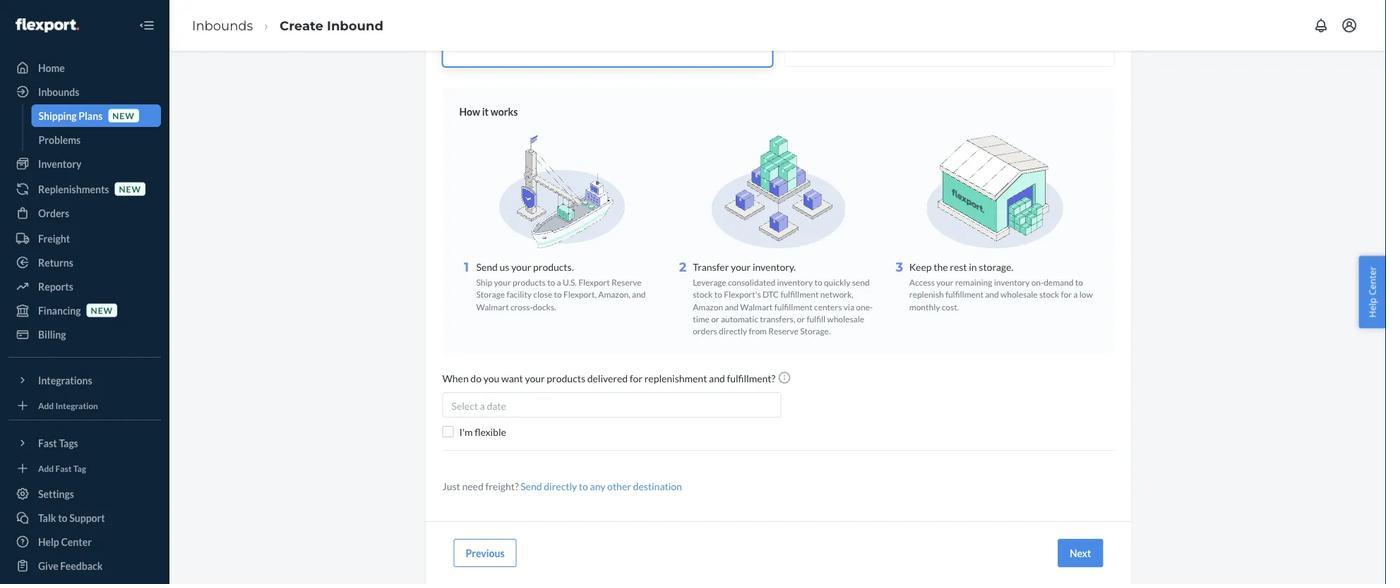 Task type: describe. For each thing, give the bounding box(es) containing it.
u.s.
[[563, 277, 577, 288]]

wholesale inside 2 transfer your inventory. leverage consolidated inventory to quickly send stock to flexport's dtc fulfillment network, amazon and walmart fulfillment centers via one- time or automatic transfers, or fulfill wholesale orders directly from reserve storage.
[[827, 314, 864, 324]]

integration
[[55, 401, 98, 411]]

fast inside dropdown button
[[38, 437, 57, 449]]

flexport,
[[563, 290, 597, 300]]

send directly to any other destination button
[[521, 480, 682, 494]]

stock inside the 3 keep the rest in storage. access your remaining inventory on-demand to replenish fulfillment and wholesale stock for a low monthly cost.
[[1039, 290, 1059, 300]]

freight
[[38, 233, 70, 245]]

1
[[464, 259, 469, 275]]

flexport
[[578, 277, 610, 288]]

reports
[[38, 281, 73, 293]]

shipping plans
[[38, 110, 103, 122]]

integrations button
[[8, 369, 161, 392]]

1 vertical spatial inbounds link
[[8, 80, 161, 103]]

inventory.
[[753, 261, 796, 273]]

and inside the 3 keep the rest in storage. access your remaining inventory on-demand to replenish fulfillment and wholesale stock for a low monthly cost.
[[985, 290, 999, 300]]

inbound
[[327, 18, 383, 33]]

close navigation image
[[138, 17, 155, 34]]

walmart inside 2 transfer your inventory. leverage consolidated inventory to quickly send stock to flexport's dtc fulfillment network, amazon and walmart fulfillment centers via one- time or automatic transfers, or fulfill wholesale orders directly from reserve storage.
[[740, 302, 773, 312]]

fulfillment up transfers,
[[774, 302, 813, 312]]

send
[[852, 277, 870, 288]]

home link
[[8, 56, 161, 79]]

1 vertical spatial center
[[61, 536, 92, 548]]

network,
[[820, 290, 853, 300]]

fulfillment for 2
[[781, 290, 819, 300]]

close
[[533, 290, 552, 300]]

add fast tag
[[38, 463, 86, 474]]

home
[[38, 62, 65, 74]]

give
[[38, 560, 58, 572]]

storage.
[[979, 261, 1013, 273]]

leverage
[[693, 277, 726, 288]]

via
[[844, 302, 854, 312]]

your right want
[[525, 373, 545, 385]]

in
[[969, 261, 977, 273]]

help center inside button
[[1366, 267, 1379, 318]]

docks.
[[533, 302, 556, 312]]

inventory inside 2 transfer your inventory. leverage consolidated inventory to quickly send stock to flexport's dtc fulfillment network, amazon and walmart fulfillment centers via one- time or automatic transfers, or fulfill wholesale orders directly from reserve storage.
[[777, 277, 813, 288]]

inventory inside the 3 keep the rest in storage. access your remaining inventory on-demand to replenish fulfillment and wholesale stock for a low monthly cost.
[[994, 277, 1030, 288]]

0 vertical spatial inbounds link
[[192, 18, 253, 33]]

i'm
[[459, 426, 473, 438]]

plans
[[79, 110, 103, 122]]

create
[[280, 18, 323, 33]]

1 vertical spatial inbounds
[[38, 86, 79, 98]]

to left any
[[579, 481, 588, 493]]

wholesale inside the 3 keep the rest in storage. access your remaining inventory on-demand to replenish fulfillment and wholesale stock for a low monthly cost.
[[1001, 290, 1038, 300]]

tags
[[59, 437, 78, 449]]

transfer
[[693, 261, 729, 273]]

automatic
[[721, 314, 758, 324]]

problems link
[[31, 129, 161, 151]]

the
[[934, 261, 948, 273]]

flexport logo image
[[16, 18, 79, 32]]

replenishment
[[644, 373, 707, 385]]

on-
[[1031, 277, 1044, 288]]

from
[[749, 326, 767, 336]]

how it works
[[459, 106, 518, 118]]

any
[[590, 481, 605, 493]]

amazon
[[693, 302, 723, 312]]

select a date
[[452, 400, 506, 412]]

inbounds inside breadcrumbs navigation
[[192, 18, 253, 33]]

tag
[[73, 463, 86, 474]]

it
[[482, 106, 489, 118]]

feedback
[[60, 560, 103, 572]]

new for replenishments
[[119, 184, 141, 194]]

problems
[[38, 134, 81, 146]]

fulfillment for 3
[[945, 290, 984, 300]]

give feedback
[[38, 560, 103, 572]]

facility
[[507, 290, 532, 300]]

inventory
[[38, 158, 81, 170]]

amazon,
[[598, 290, 630, 300]]

destination
[[633, 481, 682, 493]]

integrations
[[38, 375, 92, 387]]

create inbound link
[[280, 18, 383, 33]]

and left fulfillment?
[[709, 373, 725, 385]]

give feedback button
[[8, 555, 161, 578]]

reports link
[[8, 275, 161, 298]]

talk to support
[[38, 512, 105, 524]]

your right us
[[511, 261, 531, 273]]

and inside 2 transfer your inventory. leverage consolidated inventory to quickly send stock to flexport's dtc fulfillment network, amazon and walmart fulfillment centers via one- time or automatic transfers, or fulfill wholesale orders directly from reserve storage.
[[725, 302, 739, 312]]

to right close
[[554, 290, 562, 300]]

a inside the 3 keep the rest in storage. access your remaining inventory on-demand to replenish fulfillment and wholesale stock for a low monthly cost.
[[1073, 290, 1078, 300]]

1 vertical spatial fast
[[55, 463, 72, 474]]

returns link
[[8, 251, 161, 274]]

center inside button
[[1366, 267, 1379, 296]]

to left the quickly
[[814, 277, 822, 288]]

when
[[442, 373, 469, 385]]

other
[[607, 481, 631, 493]]

add fast tag link
[[8, 460, 161, 477]]

for inside the 3 keep the rest in storage. access your remaining inventory on-demand to replenish fulfillment and wholesale stock for a low monthly cost.
[[1061, 290, 1072, 300]]

orders link
[[8, 202, 161, 225]]

replenishments
[[38, 183, 109, 195]]

3 keep the rest in storage. access your remaining inventory on-demand to replenish fulfillment and wholesale stock for a low monthly cost.
[[896, 259, 1093, 312]]

help center button
[[1359, 256, 1386, 329]]

your down us
[[494, 277, 511, 288]]

2 transfer your inventory. leverage consolidated inventory to quickly send stock to flexport's dtc fulfillment network, amazon and walmart fulfillment centers via one- time or automatic transfers, or fulfill wholesale orders directly from reserve storage.
[[679, 259, 873, 336]]

your inside the 3 keep the rest in storage. access your remaining inventory on-demand to replenish fulfillment and wholesale stock for a low monthly cost.
[[936, 277, 953, 288]]

1 or from the left
[[711, 314, 719, 324]]

orders
[[38, 207, 69, 219]]

directly inside 2 transfer your inventory. leverage consolidated inventory to quickly send stock to flexport's dtc fulfillment network, amazon and walmart fulfillment centers via one- time or automatic transfers, or fulfill wholesale orders directly from reserve storage.
[[719, 326, 747, 336]]

1 vertical spatial for
[[630, 373, 643, 385]]

send inside send us your products. ship your products to a u.s. flexport reserve storage facility close to flexport, amazon, and walmart cross-docks.
[[476, 261, 498, 273]]

cross-
[[510, 302, 533, 312]]

and inside send us your products. ship your products to a u.s. flexport reserve storage facility close to flexport, amazon, and walmart cross-docks.
[[632, 290, 646, 300]]

consolidated
[[728, 277, 775, 288]]

select
[[452, 400, 478, 412]]

quickly
[[824, 277, 850, 288]]

how
[[459, 106, 480, 118]]

support
[[69, 512, 105, 524]]



Task type: locate. For each thing, give the bounding box(es) containing it.
fulfillment down remaining in the right top of the page
[[945, 290, 984, 300]]

0 horizontal spatial center
[[61, 536, 92, 548]]

and
[[632, 290, 646, 300], [985, 290, 999, 300], [725, 302, 739, 312], [709, 373, 725, 385]]

1 vertical spatial help
[[38, 536, 59, 548]]

0 horizontal spatial help
[[38, 536, 59, 548]]

or left fulfill
[[797, 314, 805, 324]]

low
[[1079, 290, 1093, 300]]

fast tags
[[38, 437, 78, 449]]

open notifications image
[[1313, 17, 1330, 34]]

0 horizontal spatial send
[[476, 261, 498, 273]]

us
[[500, 261, 509, 273]]

1 horizontal spatial help
[[1366, 298, 1379, 318]]

ship
[[476, 277, 492, 288]]

just
[[442, 481, 460, 493]]

0 vertical spatial products
[[513, 277, 546, 288]]

to down leverage at the top of page
[[714, 290, 722, 300]]

0 vertical spatial fast
[[38, 437, 57, 449]]

wholesale down on-
[[1001, 290, 1038, 300]]

inventory down storage.
[[994, 277, 1030, 288]]

fast tags button
[[8, 432, 161, 455]]

send up ship at the left of page
[[476, 261, 498, 273]]

fulfillment
[[781, 290, 819, 300], [945, 290, 984, 300], [774, 302, 813, 312]]

0 horizontal spatial inbounds link
[[8, 80, 161, 103]]

new up orders link
[[119, 184, 141, 194]]

1 horizontal spatial or
[[797, 314, 805, 324]]

add up settings
[[38, 463, 54, 474]]

0 vertical spatial for
[[1061, 290, 1072, 300]]

settings link
[[8, 483, 161, 506]]

directly
[[719, 326, 747, 336], [544, 481, 577, 493]]

open account menu image
[[1341, 17, 1358, 34]]

help center link
[[8, 531, 161, 554]]

center
[[1366, 267, 1379, 296], [61, 536, 92, 548]]

to
[[547, 277, 555, 288], [814, 277, 822, 288], [1075, 277, 1083, 288], [554, 290, 562, 300], [714, 290, 722, 300], [579, 481, 588, 493], [58, 512, 67, 524]]

walmart down the flexport's
[[740, 302, 773, 312]]

next button
[[1058, 540, 1103, 568]]

you
[[483, 373, 499, 385]]

time
[[693, 314, 710, 324]]

0 horizontal spatial walmart
[[476, 302, 509, 312]]

inventory down inventory.
[[777, 277, 813, 288]]

fast
[[38, 437, 57, 449], [55, 463, 72, 474]]

walmart
[[476, 302, 509, 312], [740, 302, 773, 312]]

help
[[1366, 298, 1379, 318], [38, 536, 59, 548]]

1 vertical spatial new
[[119, 184, 141, 194]]

walmart inside send us your products. ship your products to a u.s. flexport reserve storage facility close to flexport, amazon, and walmart cross-docks.
[[476, 302, 509, 312]]

walmart down 'storage'
[[476, 302, 509, 312]]

to inside the 3 keep the rest in storage. access your remaining inventory on-demand to replenish fulfillment and wholesale stock for a low monthly cost.
[[1075, 277, 1083, 288]]

directly down automatic
[[719, 326, 747, 336]]

help inside button
[[1366, 298, 1379, 318]]

None checkbox
[[442, 427, 454, 438]]

1 horizontal spatial center
[[1366, 267, 1379, 296]]

replenish
[[909, 290, 944, 300]]

2 inventory from the left
[[994, 277, 1030, 288]]

1 add from the top
[[38, 401, 54, 411]]

one-
[[856, 302, 873, 312]]

fast left tag
[[55, 463, 72, 474]]

2 or from the left
[[797, 314, 805, 324]]

and down remaining in the right top of the page
[[985, 290, 999, 300]]

3
[[896, 259, 903, 275]]

1 horizontal spatial for
[[1061, 290, 1072, 300]]

rest
[[950, 261, 967, 273]]

0 horizontal spatial inventory
[[777, 277, 813, 288]]

0 vertical spatial reserve
[[611, 277, 642, 288]]

your
[[511, 261, 531, 273], [731, 261, 751, 273], [494, 277, 511, 288], [936, 277, 953, 288], [525, 373, 545, 385]]

directly left any
[[544, 481, 577, 493]]

talk to support button
[[8, 507, 161, 530]]

2 add from the top
[[38, 463, 54, 474]]

0 horizontal spatial or
[[711, 314, 719, 324]]

1 vertical spatial add
[[38, 463, 54, 474]]

shipping
[[38, 110, 77, 122]]

1 stock from the left
[[693, 290, 713, 300]]

financing
[[38, 305, 81, 317]]

0 horizontal spatial reserve
[[611, 277, 642, 288]]

1 inventory from the left
[[777, 277, 813, 288]]

1 horizontal spatial wholesale
[[1001, 290, 1038, 300]]

new right plans
[[112, 110, 135, 121]]

a inside send us your products. ship your products to a u.s. flexport reserve storage facility close to flexport, amazon, and walmart cross-docks.
[[557, 277, 561, 288]]

0 horizontal spatial help center
[[38, 536, 92, 548]]

your inside 2 transfer your inventory. leverage consolidated inventory to quickly send stock to flexport's dtc fulfillment network, amazon and walmart fulfillment centers via one- time or automatic transfers, or fulfill wholesale orders directly from reserve storage.
[[731, 261, 751, 273]]

0 vertical spatial wholesale
[[1001, 290, 1038, 300]]

0 horizontal spatial products
[[513, 277, 546, 288]]

1 horizontal spatial send
[[521, 481, 542, 493]]

access
[[909, 277, 935, 288]]

or right time
[[711, 314, 719, 324]]

reserve up amazon, at the left of page
[[611, 277, 642, 288]]

0 horizontal spatial directly
[[544, 481, 577, 493]]

to inside button
[[58, 512, 67, 524]]

inbounds link
[[192, 18, 253, 33], [8, 80, 161, 103]]

works
[[491, 106, 518, 118]]

billing link
[[8, 323, 161, 346]]

2 vertical spatial new
[[91, 305, 113, 316]]

and up automatic
[[725, 302, 739, 312]]

1 vertical spatial products
[[547, 373, 585, 385]]

next
[[1070, 548, 1091, 560]]

products inside send us your products. ship your products to a u.s. flexport reserve storage facility close to flexport, amazon, and walmart cross-docks.
[[513, 277, 546, 288]]

fast left tags
[[38, 437, 57, 449]]

1 horizontal spatial a
[[557, 277, 561, 288]]

2 horizontal spatial a
[[1073, 290, 1078, 300]]

1 horizontal spatial walmart
[[740, 302, 773, 312]]

wholesale
[[1001, 290, 1038, 300], [827, 314, 864, 324]]

to up low
[[1075, 277, 1083, 288]]

0 horizontal spatial wholesale
[[827, 314, 864, 324]]

create inbound
[[280, 18, 383, 33]]

0 horizontal spatial for
[[630, 373, 643, 385]]

stock inside 2 transfer your inventory. leverage consolidated inventory to quickly send stock to flexport's dtc fulfillment network, amazon and walmart fulfillment centers via one- time or automatic transfers, or fulfill wholesale orders directly from reserve storage.
[[693, 290, 713, 300]]

1 vertical spatial reserve
[[768, 326, 799, 336]]

a left date on the bottom left of page
[[480, 400, 485, 412]]

0 vertical spatial add
[[38, 401, 54, 411]]

breadcrumbs navigation
[[181, 5, 395, 46]]

reserve inside 2 transfer your inventory. leverage consolidated inventory to quickly send stock to flexport's dtc fulfillment network, amazon and walmart fulfillment centers via one- time or automatic transfers, or fulfill wholesale orders directly from reserve storage.
[[768, 326, 799, 336]]

1 horizontal spatial products
[[547, 373, 585, 385]]

new
[[112, 110, 135, 121], [119, 184, 141, 194], [91, 305, 113, 316]]

stock up amazon
[[693, 290, 713, 300]]

to up close
[[547, 277, 555, 288]]

a left u.s.
[[557, 277, 561, 288]]

want
[[501, 373, 523, 385]]

2 stock from the left
[[1039, 290, 1059, 300]]

delivered
[[587, 373, 628, 385]]

0 vertical spatial center
[[1366, 267, 1379, 296]]

demand
[[1044, 277, 1074, 288]]

your down the
[[936, 277, 953, 288]]

2 vertical spatial a
[[480, 400, 485, 412]]

add for add integration
[[38, 401, 54, 411]]

dtc
[[763, 290, 779, 300]]

freight link
[[8, 227, 161, 250]]

0 vertical spatial send
[[476, 261, 498, 273]]

new for shipping plans
[[112, 110, 135, 121]]

transfers,
[[760, 314, 795, 324]]

reserve inside send us your products. ship your products to a u.s. flexport reserve storage facility close to flexport, amazon, and walmart cross-docks.
[[611, 277, 642, 288]]

0 vertical spatial directly
[[719, 326, 747, 336]]

add for add fast tag
[[38, 463, 54, 474]]

talk
[[38, 512, 56, 524]]

0 vertical spatial new
[[112, 110, 135, 121]]

billing
[[38, 329, 66, 341]]

do
[[471, 373, 482, 385]]

0 vertical spatial inbounds
[[192, 18, 253, 33]]

0 horizontal spatial a
[[480, 400, 485, 412]]

for down demand
[[1061, 290, 1072, 300]]

2 walmart from the left
[[740, 302, 773, 312]]

settings
[[38, 488, 74, 500]]

inventory link
[[8, 153, 161, 175]]

1 horizontal spatial reserve
[[768, 326, 799, 336]]

add integration link
[[8, 398, 161, 414]]

for right delivered at the left of page
[[630, 373, 643, 385]]

0 vertical spatial help
[[1366, 298, 1379, 318]]

fulfillment inside the 3 keep the rest in storage. access your remaining inventory on-demand to replenish fulfillment and wholesale stock for a low monthly cost.
[[945, 290, 984, 300]]

fulfill
[[807, 314, 826, 324]]

returns
[[38, 257, 73, 269]]

1 walmart from the left
[[476, 302, 509, 312]]

1 vertical spatial directly
[[544, 481, 577, 493]]

1 vertical spatial send
[[521, 481, 542, 493]]

0 horizontal spatial inbounds
[[38, 86, 79, 98]]

stock down demand
[[1039, 290, 1059, 300]]

date
[[487, 400, 506, 412]]

a left low
[[1073, 290, 1078, 300]]

orders
[[693, 326, 717, 336]]

storage.
[[800, 326, 831, 336]]

add left integration
[[38, 401, 54, 411]]

2
[[679, 259, 687, 275]]

and right amazon, at the left of page
[[632, 290, 646, 300]]

your up consolidated
[[731, 261, 751, 273]]

1 vertical spatial help center
[[38, 536, 92, 548]]

1 vertical spatial a
[[1073, 290, 1078, 300]]

0 vertical spatial a
[[557, 277, 561, 288]]

storage
[[476, 290, 505, 300]]

0 vertical spatial help center
[[1366, 267, 1379, 318]]

1 vertical spatial wholesale
[[827, 314, 864, 324]]

i'm flexible
[[459, 426, 506, 438]]

a
[[557, 277, 561, 288], [1073, 290, 1078, 300], [480, 400, 485, 412]]

1 horizontal spatial directly
[[719, 326, 747, 336]]

1 horizontal spatial stock
[[1039, 290, 1059, 300]]

flexport's
[[724, 290, 761, 300]]

reserve down transfers,
[[768, 326, 799, 336]]

1 horizontal spatial inventory
[[994, 277, 1030, 288]]

products left delivered at the left of page
[[547, 373, 585, 385]]

products up facility
[[513, 277, 546, 288]]

previous button
[[454, 540, 517, 568]]

1 horizontal spatial help center
[[1366, 267, 1379, 318]]

previous
[[466, 548, 505, 560]]

1 horizontal spatial inbounds
[[192, 18, 253, 33]]

new down reports link
[[91, 305, 113, 316]]

fulfillment right dtc
[[781, 290, 819, 300]]

send us your products. ship your products to a u.s. flexport reserve storage facility close to flexport, amazon, and walmart cross-docks.
[[476, 261, 646, 312]]

send right freight?
[[521, 481, 542, 493]]

reserve
[[611, 277, 642, 288], [768, 326, 799, 336]]

wholesale down via
[[827, 314, 864, 324]]

cost.
[[942, 302, 959, 312]]

monthly
[[909, 302, 940, 312]]

0 horizontal spatial stock
[[693, 290, 713, 300]]

to right talk
[[58, 512, 67, 524]]

add integration
[[38, 401, 98, 411]]

new for financing
[[91, 305, 113, 316]]

keep
[[909, 261, 932, 273]]

1 horizontal spatial inbounds link
[[192, 18, 253, 33]]



Task type: vqa. For each thing, say whether or not it's contained in the screenshot.
order at top left
no



